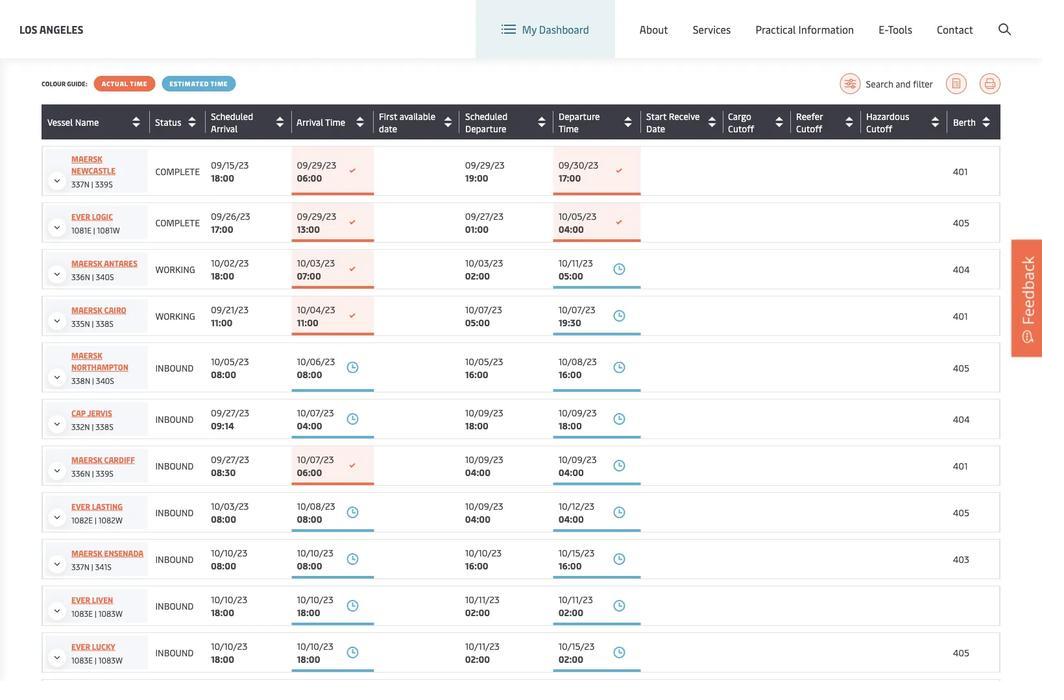 Task type: vqa. For each thing, say whether or not it's contained in the screenshot.
2nd 404 from the bottom of the page
yes



Task type: locate. For each thing, give the bounding box(es) containing it.
0 horizontal spatial time
[[130, 79, 147, 88]]

08:00 down 10/07/23 06:00
[[297, 513, 322, 525]]

1 departure time from the left
[[559, 110, 600, 134]]

10/07/23 down 10/06/23 08:00
[[297, 407, 334, 419]]

| down newcastle
[[91, 179, 93, 190]]

maersk for 10/10/23
[[71, 548, 102, 558]]

338s inside maersk cairo 335n | 338s
[[96, 318, 114, 329]]

16:00 for 10/05/23 16:00
[[465, 368, 488, 380]]

complete
[[155, 165, 200, 177], [155, 216, 200, 229]]

0 horizontal spatial 17:00
[[211, 223, 233, 235]]

0 horizontal spatial 10/05/23
[[211, 355, 249, 367]]

338s down cairo on the top of the page
[[96, 318, 114, 329]]

working left 10/02/23 18:00
[[155, 263, 195, 275]]

scheduled departure button for departure time "button" related to 2nd start receive date button
[[465, 110, 550, 134]]

1 working from the top
[[155, 263, 195, 275]]

| inside ever lasting 1082e | 1082w
[[95, 515, 97, 525]]

| right "332n"
[[92, 422, 94, 432]]

340s inside maersk northampton 338n | 340s
[[96, 376, 114, 386]]

time right estimated
[[211, 79, 228, 88]]

1 horizontal spatial 05:00
[[559, 270, 583, 282]]

340s down northampton
[[96, 376, 114, 386]]

4 maersk from the top
[[71, 350, 102, 361]]

0 vertical spatial 1083w
[[98, 608, 123, 619]]

6 maersk from the top
[[71, 548, 102, 558]]

|
[[91, 179, 93, 190], [93, 225, 95, 235], [92, 272, 94, 282], [92, 318, 94, 329], [92, 376, 94, 386], [92, 422, 94, 432], [92, 468, 94, 479], [95, 515, 97, 525], [91, 562, 93, 572], [95, 608, 97, 619], [95, 655, 97, 666]]

2 start from the left
[[646, 110, 667, 122]]

1 404 from the top
[[953, 263, 970, 275]]

maersk up 335n
[[71, 305, 102, 315]]

complete left the 09/15/23 18:00
[[155, 165, 200, 177]]

17:00
[[559, 171, 581, 184], [211, 223, 233, 235]]

| inside maersk newcastle 337n | 339s
[[91, 179, 93, 190]]

09/29/23 06:00
[[297, 158, 336, 184]]

10/03/23 for 08:00
[[211, 500, 249, 512]]

cargo cutoff for cargo cutoff button for 2nd start receive date button
[[728, 110, 754, 134]]

vessel name
[[47, 116, 99, 128], [47, 116, 99, 128]]

hazardous cutoff
[[866, 110, 909, 134], [867, 110, 910, 134]]

340s down antares
[[96, 272, 114, 282]]

08:00 down 10/03/23 08:00
[[211, 560, 236, 572]]

complete for 18:00
[[155, 165, 200, 177]]

2 336n from the top
[[71, 468, 90, 479]]

1083e down lucky
[[71, 655, 93, 666]]

1 time from the left
[[130, 79, 147, 88]]

| for 10/15/23 02:00
[[95, 655, 97, 666]]

404
[[953, 263, 970, 275], [953, 413, 970, 425]]

reefer cutoff button
[[796, 110, 858, 134], [797, 110, 858, 134]]

06:00 up 10/08/23 08:00
[[297, 466, 322, 479]]

16:00 inside 10/10/23 16:00
[[465, 560, 488, 572]]

2 340s from the top
[[96, 376, 114, 386]]

maersk antares 336n | 340s
[[71, 258, 138, 282]]

1083w inside ever lucky 1083e | 1083w
[[98, 655, 123, 666]]

1 vertical spatial working
[[155, 310, 195, 322]]

0 vertical spatial 06:00
[[297, 171, 322, 184]]

global menu button
[[763, 0, 864, 39]]

1 vertical spatial 1083w
[[98, 655, 123, 666]]

2 1083e from the top
[[71, 655, 93, 666]]

2 vertical spatial 09/27/23
[[211, 453, 249, 466]]

1 338s from the top
[[96, 318, 114, 329]]

339s
[[95, 179, 113, 190], [96, 468, 114, 479]]

1 horizontal spatial 10/03/23
[[297, 257, 335, 269]]

10/07/23 19:30
[[559, 303, 596, 329]]

2 10/10/23 08:00 from the left
[[297, 547, 333, 572]]

2 404 from the top
[[953, 413, 970, 425]]

5 inbound from the top
[[155, 553, 194, 566]]

/
[[940, 12, 945, 26]]

06:00 inside 10/07/23 06:00
[[297, 466, 322, 479]]

08:00
[[211, 368, 236, 380], [297, 368, 322, 380], [211, 513, 236, 525], [297, 513, 322, 525], [211, 560, 236, 572], [297, 560, 322, 572]]

departure time
[[559, 110, 600, 134], [559, 110, 600, 134]]

1 vertical spatial 339s
[[96, 468, 114, 479]]

336n up maersk cairo 335n | 338s at the left of the page
[[71, 272, 90, 282]]

e-
[[879, 22, 888, 36]]

10/03/23 02:00
[[465, 257, 503, 282]]

maersk up newcastle
[[71, 154, 102, 164]]

ever for 10/15/23
[[71, 642, 90, 652]]

berth button
[[953, 112, 997, 132], [953, 112, 997, 132]]

account
[[979, 12, 1018, 26]]

maersk cairo 335n | 338s
[[71, 305, 126, 329]]

1083e for 10/11/23 02:00
[[71, 608, 93, 619]]

1083w down 'liven' on the bottom left
[[98, 608, 123, 619]]

ever inside ever lucky 1083e | 1083w
[[71, 642, 90, 652]]

11:00 down 09/21/23
[[211, 316, 233, 329]]

0 vertical spatial working
[[155, 263, 195, 275]]

first available date for first available date button for vessel name button related to second start receive date button from the right scheduled arrival button
[[379, 110, 436, 134]]

340s inside maersk antares 336n | 340s
[[96, 272, 114, 282]]

10/05/23 for 16:00
[[465, 355, 503, 367]]

ensenada
[[104, 548, 144, 558]]

1 1083e from the top
[[71, 608, 93, 619]]

09/21/23 11:00
[[211, 303, 249, 329]]

09/15/23 18:00
[[211, 158, 249, 184]]

08:00 down 10/08/23 08:00
[[297, 560, 322, 572]]

2 338s from the top
[[96, 422, 113, 432]]

339s down newcastle
[[95, 179, 113, 190]]

| for 10/15/23 16:00
[[91, 562, 93, 572]]

10/08/23 down 19:30 on the right top of page
[[559, 355, 597, 367]]

practical information button
[[756, 0, 854, 58]]

2 inbound from the top
[[155, 413, 194, 425]]

338s inside cap jervis 332n | 338s
[[96, 422, 113, 432]]

scheduled departure button for second start receive date button from the right departure time "button"
[[465, 110, 550, 134]]

0 vertical spatial 09/27/23
[[465, 210, 504, 222]]

0 vertical spatial 10/15/23
[[559, 547, 595, 559]]

0 vertical spatial 05:00
[[559, 270, 583, 282]]

10/09/23 18:00 down 10/08/23 16:00
[[559, 407, 597, 432]]

10/03/23 down 08:30
[[211, 500, 249, 512]]

10/05/23
[[559, 210, 597, 222], [211, 355, 249, 367], [465, 355, 503, 367]]

liven
[[92, 595, 113, 605]]

4 405 from the top
[[953, 647, 970, 659]]

08:00 down 08:30
[[211, 513, 236, 525]]

complete for 17:00
[[155, 216, 200, 229]]

| up lasting
[[92, 468, 94, 479]]

1083w
[[98, 608, 123, 619], [98, 655, 123, 666]]

10/07/23
[[465, 303, 502, 316], [559, 303, 596, 316], [297, 407, 334, 419], [297, 453, 334, 466]]

1 vertical spatial 336n
[[71, 468, 90, 479]]

working for 11:00
[[155, 310, 195, 322]]

16:00 for 10/15/23 16:00
[[559, 560, 582, 572]]

cargo cutoff button for second start receive date button from the right
[[728, 110, 788, 134]]

time for actual time
[[130, 79, 147, 88]]

login / create account
[[913, 12, 1018, 26]]

08:00 down the "10/06/23"
[[297, 368, 322, 380]]

6 inbound from the top
[[155, 600, 194, 612]]

vessel name for vessel name button related to second start receive date button from the right
[[47, 116, 99, 128]]

1 vertical spatial 337n
[[71, 562, 89, 572]]

working left "09/21/23 11:00"
[[155, 310, 195, 322]]

2 11:00 from the left
[[297, 316, 319, 329]]

| right 1081e
[[93, 225, 95, 235]]

2 working from the top
[[155, 310, 195, 322]]

1 start receive date button from the left
[[646, 110, 720, 134]]

maersk inside maersk cairo 335n | 338s
[[71, 305, 102, 315]]

0 vertical spatial 336n
[[71, 272, 90, 282]]

1 vertical spatial 404
[[953, 413, 970, 425]]

10/08/23 for 08:00
[[297, 500, 335, 512]]

2 start receive date button from the left
[[646, 110, 720, 134]]

first available date button for vessel name button related to second start receive date button from the right scheduled arrival button
[[379, 110, 457, 134]]

guide:
[[67, 79, 87, 88]]

1083e down 'liven' on the bottom left
[[71, 608, 93, 619]]

scheduled arrival button
[[211, 110, 288, 134], [211, 110, 289, 134]]

10/09/23 18:00 down 10/05/23 16:00
[[465, 407, 503, 432]]

337n inside the maersk ensenada 337n | 341s
[[71, 562, 89, 572]]

10/07/23 05:00
[[465, 303, 502, 329]]

0 vertical spatial 17:00
[[559, 171, 581, 184]]

hazardous cutoff button for berth "button" for 2nd start receive date button
[[866, 110, 944, 134]]

cap jervis 332n | 338s
[[71, 408, 113, 432]]

cargo for second start receive date button from the right
[[728, 110, 752, 122]]

1 vertical spatial 338s
[[96, 422, 113, 432]]

337n left 341s
[[71, 562, 89, 572]]

1 336n from the top
[[71, 272, 90, 282]]

| inside the maersk ensenada 337n | 341s
[[91, 562, 93, 572]]

10/11/23 02:00 for 10/15/23
[[465, 640, 500, 666]]

cutoff
[[728, 122, 754, 134], [728, 122, 754, 134], [796, 122, 822, 134], [797, 122, 823, 134], [866, 122, 893, 134], [867, 122, 893, 134]]

| inside maersk antares 336n | 340s
[[92, 272, 94, 282]]

2 scheduled departure from the left
[[465, 110, 508, 134]]

1083e for 10/15/23 02:00
[[71, 655, 93, 666]]

1 10/10/23 08:00 from the left
[[211, 547, 247, 572]]

2 start receive date from the left
[[646, 110, 700, 134]]

dashboard
[[539, 22, 589, 36]]

10/11/23
[[559, 257, 593, 269], [465, 593, 500, 606], [559, 593, 593, 606], [465, 640, 500, 653]]

17:00 for 09/26/23 17:00
[[211, 223, 233, 235]]

ever liven 1083e | 1083w
[[71, 595, 123, 619]]

3 ever from the top
[[71, 595, 90, 605]]

time
[[325, 116, 345, 128], [326, 116, 346, 128], [559, 122, 579, 134], [559, 122, 579, 134]]

11:00
[[211, 316, 233, 329], [297, 316, 319, 329]]

maersk for 09/27/23
[[71, 455, 102, 465]]

2 06:00 from the top
[[297, 466, 322, 479]]

2 scheduled arrival from the left
[[211, 110, 253, 134]]

2 1083w from the top
[[98, 655, 123, 666]]

337n for complete
[[71, 179, 89, 190]]

17:00 down 09/26/23
[[211, 223, 233, 235]]

2 401 from the top
[[953, 310, 968, 322]]

10/09/23 18:00
[[465, 407, 503, 432], [559, 407, 597, 432]]

| inside the ever liven 1083e | 1083w
[[95, 608, 97, 619]]

05:00 for 10/11/23 05:00
[[559, 270, 583, 282]]

0 vertical spatial 401
[[953, 165, 968, 177]]

2 10/09/23 18:00 from the left
[[559, 407, 597, 432]]

5 maersk from the top
[[71, 455, 102, 465]]

1 scheduled arrival button from the left
[[211, 110, 288, 134]]

1 berth button from the left
[[953, 112, 997, 132]]

06:00 inside 09/29/23 06:00
[[297, 171, 322, 184]]

1 vertical spatial 05:00
[[465, 316, 490, 329]]

09/29/23 up '19:00'
[[465, 158, 505, 171]]

1 06:00 from the top
[[297, 171, 322, 184]]

receive
[[669, 110, 700, 122], [669, 110, 700, 122]]

1 10/15/23 from the top
[[559, 547, 595, 559]]

1 vertical spatial 09/27/23
[[211, 407, 249, 419]]

06:00 for 09/29/23 06:00
[[297, 171, 322, 184]]

2 horizontal spatial 10/03/23
[[465, 257, 503, 269]]

1 ever from the top
[[71, 211, 90, 222]]

1083e inside ever lucky 1083e | 1083w
[[71, 655, 93, 666]]

maersk inside the maersk cardiff 336n | 339s
[[71, 455, 102, 465]]

339s down cardiff
[[96, 468, 114, 479]]

arrival time
[[297, 116, 345, 128], [297, 116, 346, 128]]

10/15/23
[[559, 547, 595, 559], [559, 640, 595, 653]]

3 inbound from the top
[[155, 460, 194, 472]]

first available date for first available date button related to scheduled arrival button related to vessel name button for 2nd start receive date button
[[379, 110, 436, 134]]

08:00 inside 10/03/23 08:00
[[211, 513, 236, 525]]

06:00
[[297, 171, 322, 184], [297, 466, 322, 479]]

05:00 inside 10/07/23 05:00
[[465, 316, 490, 329]]

ever lucky 1083e | 1083w
[[71, 642, 123, 666]]

2 scheduled departure button from the left
[[465, 110, 550, 134]]

ever for 10/12/23
[[71, 501, 90, 512]]

02:00 inside 10/03/23 02:00
[[465, 270, 490, 282]]

340s for inbound
[[96, 376, 114, 386]]

05:00 inside 10/11/23 05:00
[[559, 270, 583, 282]]

2 maersk from the top
[[71, 258, 102, 268]]

vessel name button
[[47, 112, 147, 132], [47, 112, 147, 132]]

11:00 inside 10/04/23 11:00
[[297, 316, 319, 329]]

401 for 10/07/23
[[953, 310, 968, 322]]

scheduled arrival for vessel name button related to second start receive date button from the right scheduled arrival button
[[211, 110, 253, 134]]

1081e
[[71, 225, 91, 235]]

02:00 for 10/11/23 02:00
[[465, 606, 490, 619]]

10/03/23 up 07:00
[[297, 257, 335, 269]]

| down 'liven' on the bottom left
[[95, 608, 97, 619]]

10/03/23 for 02:00
[[465, 257, 503, 269]]

10/08/23 down 10/07/23 06:00
[[297, 500, 335, 512]]

menu
[[824, 12, 851, 26]]

2 available from the left
[[400, 110, 436, 122]]

maersk inside maersk antares 336n | 340s
[[71, 258, 102, 268]]

date
[[379, 122, 397, 134], [379, 122, 398, 134]]

4 inbound from the top
[[155, 507, 194, 519]]

first for first available date button for vessel name button related to second start receive date button from the right scheduled arrival button
[[379, 110, 398, 122]]

336n for working
[[71, 272, 90, 282]]

ever left 'liven' on the bottom left
[[71, 595, 90, 605]]

02:00 inside 10/15/23 02:00
[[559, 653, 583, 666]]

0 vertical spatial 339s
[[95, 179, 113, 190]]

ever left lucky
[[71, 642, 90, 652]]

los angeles link
[[19, 21, 83, 37]]

maersk
[[71, 154, 102, 164], [71, 258, 102, 268], [71, 305, 102, 315], [71, 350, 102, 361], [71, 455, 102, 465], [71, 548, 102, 558]]

10/11/23 05:00
[[559, 257, 593, 282]]

maersk inside maersk northampton 338n | 340s
[[71, 350, 102, 361]]

0 vertical spatial 10/08/23
[[559, 355, 597, 367]]

scheduled
[[211, 110, 253, 122], [211, 110, 253, 122], [465, 110, 508, 122], [465, 110, 508, 122]]

09/21/23
[[211, 303, 249, 316]]

09/29/23
[[297, 158, 336, 171], [465, 158, 505, 171], [297, 210, 336, 222]]

08:00 up "09/27/23 09:14"
[[211, 368, 236, 380]]

401
[[953, 165, 968, 177], [953, 310, 968, 322], [953, 460, 968, 472]]

17:00 inside 09/30/23 17:00
[[559, 171, 581, 184]]

0 vertical spatial 1083e
[[71, 608, 93, 619]]

10/05/23 down "09/21/23 11:00"
[[211, 355, 249, 367]]

1 scheduled departure from the left
[[465, 110, 508, 134]]

maersk down 1081e
[[71, 258, 102, 268]]

0 horizontal spatial 10/08/23
[[297, 500, 335, 512]]

ever for 10/11/23
[[71, 595, 90, 605]]

1 horizontal spatial 17:00
[[559, 171, 581, 184]]

16:00 inside 10/15/23 16:00
[[559, 560, 582, 572]]

| left 341s
[[91, 562, 93, 572]]

16:00 inside 10/08/23 16:00
[[559, 368, 582, 380]]

| for 10/11/23 05:00
[[92, 272, 94, 282]]

0 horizontal spatial 05:00
[[465, 316, 490, 329]]

working
[[155, 263, 195, 275], [155, 310, 195, 322]]

10/09/23 04:00 for 10/09/23
[[465, 453, 503, 479]]

0 horizontal spatial 10/10/23 08:00
[[211, 547, 247, 572]]

ever inside the ever liven 1083e | 1083w
[[71, 595, 90, 605]]

| right 335n
[[92, 318, 94, 329]]

1 horizontal spatial time
[[211, 79, 228, 88]]

09/27/23 09:14
[[211, 407, 249, 432]]

04:00 inside 10/07/23 04:00
[[297, 420, 322, 432]]

401 for 09/30/23
[[953, 165, 968, 177]]

1 vertical spatial 06:00
[[297, 466, 322, 479]]

336n up ever lasting 1082e | 1082w
[[71, 468, 90, 479]]

17:00 down 09/30/23
[[559, 171, 581, 184]]

09/29/23 up 13:00
[[297, 210, 336, 222]]

10/09/23 04:00 for 10/12/23
[[465, 500, 503, 525]]

05:00 up 10/07/23 19:30
[[559, 270, 583, 282]]

10/03/23 down 01:00
[[465, 257, 503, 269]]

2 departure time from the left
[[559, 110, 600, 134]]

1 vertical spatial complete
[[155, 216, 200, 229]]

3 maersk from the top
[[71, 305, 102, 315]]

10/11/23 02:00
[[465, 593, 500, 619], [559, 593, 593, 619], [465, 640, 500, 666]]

2 337n from the top
[[71, 562, 89, 572]]

05:00 up 10/05/23 16:00
[[465, 316, 490, 329]]

1 1083w from the top
[[98, 608, 123, 619]]

| inside maersk cairo 335n | 338s
[[92, 318, 94, 329]]

| inside maersk northampton 338n | 340s
[[92, 376, 94, 386]]

335n
[[71, 318, 90, 329]]

17:00 for 09/30/23 17:00
[[559, 171, 581, 184]]

first for first available date button related to scheduled arrival button related to vessel name button for 2nd start receive date button
[[379, 110, 397, 122]]

10/07/23 up 19:30 on the right top of page
[[559, 303, 596, 316]]

0 vertical spatial complete
[[155, 165, 200, 177]]

19:30
[[559, 316, 581, 329]]

17:00 inside "09/26/23 17:00"
[[211, 223, 233, 235]]

departure time for departure time "button" related to 2nd start receive date button
[[559, 110, 600, 134]]

1 available from the left
[[400, 110, 436, 122]]

10/05/23 down 09/30/23 17:00
[[559, 210, 597, 222]]

336n inside the maersk cardiff 336n | 339s
[[71, 468, 90, 479]]

maersk left cardiff
[[71, 455, 102, 465]]

ever inside ever logic 1081e | 1081w
[[71, 211, 90, 222]]

1 horizontal spatial 11:00
[[297, 316, 319, 329]]

maersk up 341s
[[71, 548, 102, 558]]

1 maersk from the top
[[71, 154, 102, 164]]

4 ever from the top
[[71, 642, 90, 652]]

cargo cutoff button
[[728, 110, 788, 134], [728, 110, 788, 134]]

| inside ever lucky 1083e | 1083w
[[95, 655, 97, 666]]

1 horizontal spatial 10/09/23 18:00
[[559, 407, 597, 432]]

ever for 10/05/23
[[71, 211, 90, 222]]

1 401 from the top
[[953, 165, 968, 177]]

0 horizontal spatial 10/03/23
[[211, 500, 249, 512]]

1083e
[[71, 608, 93, 619], [71, 655, 93, 666]]

336n inside maersk antares 336n | 340s
[[71, 272, 90, 282]]

10/05/23 down 10/07/23 05:00
[[465, 355, 503, 367]]

complete left "09/26/23 17:00"
[[155, 216, 200, 229]]

0 vertical spatial 340s
[[96, 272, 114, 282]]

2 405 from the top
[[953, 361, 970, 374]]

336n for inbound
[[71, 468, 90, 479]]

| right 338n
[[92, 376, 94, 386]]

1 departure time button from the left
[[559, 110, 638, 134]]

1 inbound from the top
[[155, 361, 194, 374]]

09/27/23 up '09:14'
[[211, 407, 249, 419]]

| down lucky
[[95, 655, 97, 666]]

0 horizontal spatial 11:00
[[211, 316, 233, 329]]

09/29/23 up 09/29/23 13:00 on the top of page
[[297, 158, 336, 171]]

1 berth from the left
[[953, 116, 976, 128]]

1 start receive date from the left
[[646, 110, 700, 134]]

ever inside ever lasting 1082e | 1082w
[[71, 501, 90, 512]]

1083w down lucky
[[98, 655, 123, 666]]

| for 09/30/23 17:00
[[91, 179, 93, 190]]

1 337n from the top
[[71, 179, 89, 190]]

2 time from the left
[[211, 79, 228, 88]]

| up maersk cairo 335n | 338s at the left of the page
[[92, 272, 94, 282]]

339s inside the maersk cardiff 336n | 339s
[[96, 468, 114, 479]]

maersk for 10/05/23
[[71, 350, 102, 361]]

1 vertical spatial 17:00
[[211, 223, 233, 235]]

1 scheduled arrival from the left
[[211, 110, 253, 134]]

| inside the maersk cardiff 336n | 339s
[[92, 468, 94, 479]]

10/10/23 08:00 down 10/08/23 08:00
[[297, 547, 333, 572]]

338s for working
[[96, 318, 114, 329]]

| inside ever logic 1081e | 1081w
[[93, 225, 95, 235]]

09/27/23 up 08:30
[[211, 453, 249, 466]]

10/07/23 down 10/03/23 02:00
[[465, 303, 502, 316]]

7 inbound from the top
[[155, 647, 194, 659]]

1 vertical spatial 10/08/23
[[297, 500, 335, 512]]

10/10/23 08:00 down 10/03/23 08:00
[[211, 547, 247, 572]]

09/27/23 up 01:00
[[465, 210, 504, 222]]

1 340s from the top
[[96, 272, 114, 282]]

1 vertical spatial 340s
[[96, 376, 114, 386]]

inbound for 10/11/23 02:00
[[155, 600, 194, 612]]

2 departure time button from the left
[[559, 110, 638, 134]]

10/09/23 for 10/09/23 18:00
[[465, 407, 503, 419]]

0 vertical spatial 338s
[[96, 318, 114, 329]]

1 405 from the top
[[953, 216, 970, 229]]

11:00 inside "09/21/23 11:00"
[[211, 316, 233, 329]]

1083w inside the ever liven 1083e | 1083w
[[98, 608, 123, 619]]

maersk inside maersk newcastle 337n | 339s
[[71, 154, 102, 164]]

0 vertical spatial 337n
[[71, 179, 89, 190]]

10/05/23 for 08:00
[[211, 355, 249, 367]]

| inside cap jervis 332n | 338s
[[92, 422, 94, 432]]

arrival time for vessel name button related to second start receive date button from the right scheduled arrival button
[[297, 116, 346, 128]]

time right "actual"
[[130, 79, 147, 88]]

10/07/23 down 10/07/23 04:00
[[297, 453, 334, 466]]

2 complete from the top
[[155, 216, 200, 229]]

337n down newcastle
[[71, 179, 89, 190]]

1 scheduled departure button from the left
[[465, 110, 550, 134]]

02:00 for 10/11/23 05:00
[[465, 270, 490, 282]]

1 horizontal spatial 10/10/23 08:00
[[297, 547, 333, 572]]

09/30/23
[[559, 158, 599, 171]]

0 horizontal spatial 10/09/23 18:00
[[465, 407, 503, 432]]

1 vertical spatial 1083e
[[71, 655, 93, 666]]

09/26/23
[[211, 210, 250, 222]]

1 complete from the top
[[155, 165, 200, 177]]

reefer cutoff button for hazardous cutoff button related to second start receive date button from the right's berth "button"
[[797, 110, 858, 134]]

status for vessel name button for 2nd start receive date button status button
[[155, 116, 181, 128]]

06:00 up 09/29/23 13:00 on the top of page
[[297, 171, 322, 184]]

16:00 inside 10/05/23 16:00
[[465, 368, 488, 380]]

2 scheduled arrival button from the left
[[211, 110, 289, 134]]

10/10/23 08:00
[[211, 547, 247, 572], [297, 547, 333, 572]]

1 start from the left
[[646, 110, 667, 122]]

337n inside maersk newcastle 337n | 339s
[[71, 179, 89, 190]]

| right 1082e
[[95, 515, 97, 525]]

2 horizontal spatial 10/05/23
[[559, 210, 597, 222]]

ever up 1081e
[[71, 211, 90, 222]]

10/06/23 08:00
[[297, 355, 335, 380]]

1 horizontal spatial 10/08/23
[[559, 355, 597, 367]]

02:00 for 10/15/23 02:00
[[465, 653, 490, 666]]

1 vertical spatial 401
[[953, 310, 968, 322]]

scheduled arrival
[[211, 110, 253, 134], [211, 110, 253, 134]]

339s inside maersk newcastle 337n | 339s
[[95, 179, 113, 190]]

11:00 down 10/04/23
[[297, 316, 319, 329]]

services button
[[693, 0, 731, 58]]

09/30/23 17:00
[[559, 158, 599, 184]]

0 vertical spatial 404
[[953, 263, 970, 275]]

08:00 inside '10/05/23 08:00'
[[211, 368, 236, 380]]

1 10/09/23 18:00 from the left
[[465, 407, 503, 432]]

338s down jervis
[[96, 422, 113, 432]]

08:30
[[211, 466, 236, 479]]

16:00
[[465, 368, 488, 380], [559, 368, 582, 380], [465, 560, 488, 572], [559, 560, 582, 572]]

2 ever from the top
[[71, 501, 90, 512]]

feedback
[[1017, 256, 1038, 325]]

336n
[[71, 272, 90, 282], [71, 468, 90, 479]]

cargo for 2nd start receive date button
[[728, 110, 751, 122]]

1 vertical spatial 10/15/23
[[559, 640, 595, 653]]

2 10/15/23 from the top
[[559, 640, 595, 653]]

10/09/23 for 10/09/23 04:00
[[465, 453, 503, 466]]

maersk for 09/15/23
[[71, 154, 102, 164]]

2 berth button from the left
[[953, 112, 997, 132]]

maersk inside the maersk ensenada 337n | 341s
[[71, 548, 102, 558]]

07:00
[[297, 270, 321, 282]]

1083e inside the ever liven 1083e | 1083w
[[71, 608, 93, 619]]

berth button for 2nd start receive date button
[[953, 112, 997, 132]]

services
[[693, 22, 731, 36]]

1 11:00 from the left
[[211, 316, 233, 329]]

maersk up northampton
[[71, 350, 102, 361]]

09/29/23 for 06:00
[[297, 158, 336, 171]]

2 vertical spatial 401
[[953, 460, 968, 472]]

ever up 1082e
[[71, 501, 90, 512]]

scheduled arrival button for vessel name button related to second start receive date button from the right
[[211, 110, 288, 134]]

04:00 inside 10/05/23 04:00
[[559, 223, 584, 235]]

1 horizontal spatial 10/05/23
[[465, 355, 503, 367]]



Task type: describe. For each thing, give the bounding box(es) containing it.
403
[[953, 553, 969, 566]]

jervis
[[87, 408, 112, 418]]

colour guide:
[[42, 79, 87, 88]]

18:00 inside 10/02/23 18:00
[[211, 270, 234, 282]]

341s
[[95, 562, 112, 572]]

switch location
[[677, 12, 750, 26]]

16:00 for 10/10/23 16:00
[[465, 560, 488, 572]]

10/15/23 for 02:00
[[559, 640, 595, 653]]

ever lasting 1082e | 1082w
[[71, 501, 123, 525]]

10/07/23 06:00
[[297, 453, 334, 479]]

337n for inbound
[[71, 562, 89, 572]]

1082e
[[71, 515, 93, 525]]

location
[[710, 12, 750, 26]]

cairo
[[104, 305, 126, 315]]

lasting
[[92, 501, 123, 512]]

10/07/23 for 06:00
[[297, 453, 334, 466]]

los angeles
[[19, 22, 83, 36]]

maersk northampton 338n | 340s
[[71, 350, 128, 386]]

10/07/23 04:00
[[297, 407, 334, 432]]

09/26/23 17:00
[[211, 210, 250, 235]]

| for 10/05/23 04:00
[[93, 225, 95, 235]]

start for 2nd start receive date button
[[646, 110, 667, 122]]

filter
[[913, 78, 933, 90]]

08:00 inside 10/06/23 08:00
[[297, 368, 322, 380]]

berth button for second start receive date button from the right
[[953, 112, 997, 132]]

10/15/23 02:00
[[559, 640, 595, 666]]

maersk for 10/02/23
[[71, 258, 102, 268]]

maersk ensenada 337n | 341s
[[71, 548, 144, 572]]

login / create account link
[[889, 0, 1018, 38]]

| for 10/08/23 16:00
[[92, 376, 94, 386]]

09/27/23 for 08:30
[[211, 453, 249, 466]]

hazardous for hazardous cutoff button related to second start receive date button from the right's berth "button"
[[867, 110, 910, 122]]

actual
[[102, 79, 128, 88]]

search
[[866, 78, 893, 90]]

4 scheduled from the left
[[465, 110, 508, 122]]

10/08/23 for 16:00
[[559, 355, 597, 367]]

09/29/23 13:00
[[297, 210, 336, 235]]

estimated
[[170, 79, 209, 88]]

338n
[[71, 376, 90, 386]]

inbound for 10/09/23 18:00
[[155, 413, 194, 425]]

departure time button for 2nd start receive date button
[[559, 110, 638, 134]]

10/05/23 16:00
[[465, 355, 503, 380]]

09/27/23 for 09:14
[[211, 407, 249, 419]]

cardiff
[[104, 455, 135, 465]]

maersk newcastle 337n | 339s
[[71, 154, 116, 190]]

2 scheduled from the left
[[211, 110, 253, 122]]

start receive date for second start receive date button from the right
[[646, 110, 700, 134]]

contact button
[[937, 0, 973, 58]]

search and filter button
[[840, 73, 933, 94]]

cap
[[71, 408, 86, 418]]

10/15/23 16:00
[[559, 547, 595, 572]]

my dashboard
[[522, 22, 589, 36]]

tools
[[888, 22, 912, 36]]

09/29/23 for 19:00
[[465, 158, 505, 171]]

antares
[[104, 258, 138, 268]]

scheduled departure for first available date button for vessel name button related to second start receive date button from the right scheduled arrival button
[[465, 110, 508, 134]]

| for 10/07/23 19:30
[[92, 318, 94, 329]]

information
[[799, 22, 854, 36]]

04:00 inside 10/12/23 04:00
[[559, 513, 584, 525]]

3 scheduled from the left
[[465, 110, 508, 122]]

10/12/23 04:00
[[559, 500, 595, 525]]

vessel name button for second start receive date button from the right
[[47, 112, 147, 132]]

06:00 for 10/07/23 06:00
[[297, 466, 322, 479]]

arrival time button for scheduled arrival button related to vessel name button for 2nd start receive date button
[[297, 112, 371, 132]]

11:00 for 09/21/23 11:00
[[211, 316, 233, 329]]

09/29/23 for 13:00
[[297, 210, 336, 222]]

09/27/23 for 01:00
[[465, 210, 504, 222]]

practical information
[[756, 22, 854, 36]]

339s for inbound
[[96, 468, 114, 479]]

name for vessel name button for 2nd start receive date button
[[75, 116, 99, 128]]

first available date button for scheduled arrival button related to vessel name button for 2nd start receive date button
[[379, 110, 456, 134]]

create
[[947, 12, 977, 26]]

practical
[[756, 22, 796, 36]]

338s for inbound
[[96, 422, 113, 432]]

10/09/23 for 10/12/23 04:00
[[465, 500, 503, 512]]

logic
[[92, 211, 113, 222]]

09/15/23
[[211, 158, 249, 171]]

10/10/23 16:00
[[465, 547, 502, 572]]

10/06/23
[[297, 355, 335, 367]]

10/08/23 08:00
[[297, 500, 335, 525]]

1082w
[[98, 515, 123, 525]]

08:00 inside 10/08/23 08:00
[[297, 513, 322, 525]]

contact
[[937, 22, 973, 36]]

09/27/23 01:00
[[465, 210, 504, 235]]

start receive date for 2nd start receive date button
[[646, 110, 700, 134]]

status button for vessel name button for 2nd start receive date button
[[155, 112, 202, 132]]

hazardous for berth "button" for 2nd start receive date button's hazardous cutoff button
[[866, 110, 909, 122]]

| for 10/09/23 04:00
[[92, 468, 94, 479]]

actual time
[[102, 79, 147, 88]]

hazardous cutoff for berth "button" for 2nd start receive date button's hazardous cutoff button
[[866, 110, 909, 134]]

09/29/23 19:00
[[465, 158, 505, 184]]

inbound for 10/08/23 16:00
[[155, 361, 194, 374]]

global menu
[[792, 12, 851, 26]]

09/27/23 08:30
[[211, 453, 249, 479]]

340s for working
[[96, 272, 114, 282]]

01:00
[[465, 223, 489, 235]]

los
[[19, 22, 37, 36]]

11:00 for 10/04/23 11:00
[[297, 316, 319, 329]]

and
[[896, 78, 911, 90]]

10/07/23 for 19:30
[[559, 303, 596, 316]]

cargo cutoff button for 2nd start receive date button
[[728, 110, 788, 134]]

09:14
[[211, 420, 234, 432]]

10/08/23 16:00
[[559, 355, 597, 380]]

hazardous cutoff button for second start receive date button from the right's berth "button"
[[867, 110, 945, 134]]

19:00
[[465, 171, 488, 184]]

10/05/23 for 04:00
[[559, 210, 597, 222]]

hazardous cutoff for hazardous cutoff button related to second start receive date button from the right's berth "button"
[[867, 110, 910, 134]]

e-tools
[[879, 22, 912, 36]]

time for estimated time
[[211, 79, 228, 88]]

reefer cutoff for berth "button" for 2nd start receive date button's hazardous cutoff button's reefer cutoff button
[[796, 110, 823, 134]]

feedback button
[[1012, 240, 1042, 357]]

1083w for 10/11/23 02:00
[[98, 608, 123, 619]]

scheduled departure for first available date button related to scheduled arrival button related to vessel name button for 2nd start receive date button
[[465, 110, 508, 134]]

inbound for 10/12/23 04:00
[[155, 507, 194, 519]]

inbound for 10/15/23 02:00
[[155, 647, 194, 659]]

10/05/23 04:00
[[559, 210, 597, 235]]

10/11/23 02:00 for 10/11/23
[[465, 593, 500, 619]]

10/03/23 07:00
[[297, 257, 335, 282]]

1 date from the left
[[646, 122, 665, 134]]

my
[[522, 22, 537, 36]]

scheduled arrival button for vessel name button for 2nd start receive date button
[[211, 110, 289, 134]]

1 scheduled from the left
[[211, 110, 253, 122]]

332n
[[71, 422, 90, 432]]

ever logic 1081e | 1081w
[[71, 211, 120, 235]]

status for vessel name button related to second start receive date button from the right status button
[[155, 116, 182, 128]]

10/02/23
[[211, 257, 249, 269]]

inbound for 10/09/23 04:00
[[155, 460, 194, 472]]

newcastle
[[71, 165, 116, 176]]

10/07/23 for 05:00
[[465, 303, 502, 316]]

colour
[[42, 79, 66, 88]]

10/03/23 08:00
[[211, 500, 249, 525]]

2 date from the left
[[646, 122, 665, 134]]

angeles
[[39, 22, 83, 36]]

maersk cardiff 336n | 339s
[[71, 455, 135, 479]]

reefer cutoff for reefer cutoff button for hazardous cutoff button related to second start receive date button from the right's berth "button"
[[797, 110, 823, 134]]

my dashboard button
[[502, 0, 589, 58]]

16:00 for 10/08/23 16:00
[[559, 368, 582, 380]]

10/03/23 for 07:00
[[297, 257, 335, 269]]

departure time for second start receive date button from the right departure time "button"
[[559, 110, 600, 134]]

global
[[792, 12, 822, 26]]

13:00
[[297, 223, 320, 235]]

maersk for 09/21/23
[[71, 305, 102, 315]]

lucky
[[92, 642, 115, 652]]

10/05/23 08:00
[[211, 355, 249, 380]]

2 berth from the left
[[953, 116, 976, 128]]

18:00 inside the 09/15/23 18:00
[[211, 171, 234, 184]]

working for 18:00
[[155, 263, 195, 275]]

3 401 from the top
[[953, 460, 968, 472]]

reefer cutoff button for berth "button" for 2nd start receive date button's hazardous cutoff button
[[796, 110, 858, 134]]

switch location button
[[656, 12, 750, 26]]

| for 10/11/23 02:00
[[95, 608, 97, 619]]

3 405 from the top
[[953, 507, 970, 519]]

| for 10/09/23 18:00
[[92, 422, 94, 432]]

northampton
[[71, 362, 128, 373]]

name for vessel name button related to second start receive date button from the right
[[75, 116, 99, 128]]

vessel name button for 2nd start receive date button
[[47, 112, 147, 132]]



